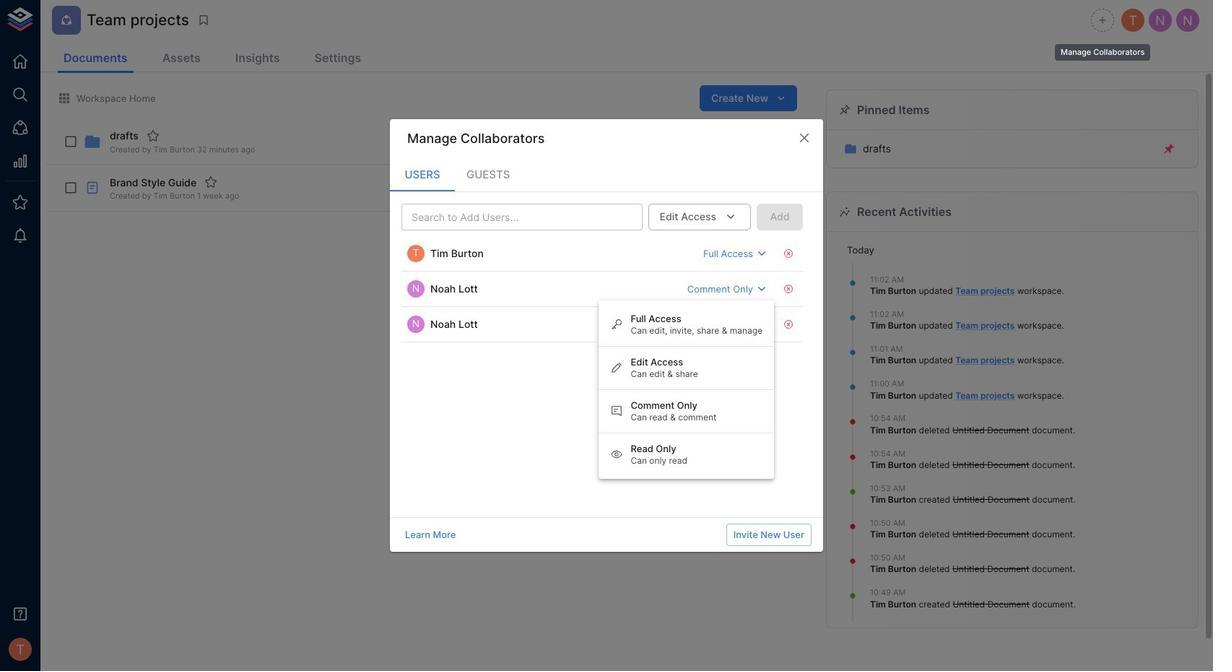 Task type: describe. For each thing, give the bounding box(es) containing it.
bookmark image
[[197, 14, 210, 27]]



Task type: locate. For each thing, give the bounding box(es) containing it.
1 horizontal spatial favorite image
[[205, 176, 218, 189]]

tooltip
[[1054, 34, 1153, 62]]

0 vertical spatial favorite image
[[147, 129, 160, 142]]

Search to Add Users... text field
[[406, 208, 615, 226]]

0 horizontal spatial favorite image
[[147, 129, 160, 142]]

unpin image
[[1163, 142, 1176, 155]]

tab list
[[390, 157, 824, 192]]

favorite image
[[147, 129, 160, 142], [205, 176, 218, 189]]

dialog
[[390, 119, 824, 552]]

1 vertical spatial favorite image
[[205, 176, 218, 189]]



Task type: vqa. For each thing, say whether or not it's contained in the screenshot.
GO BACK "image"
no



